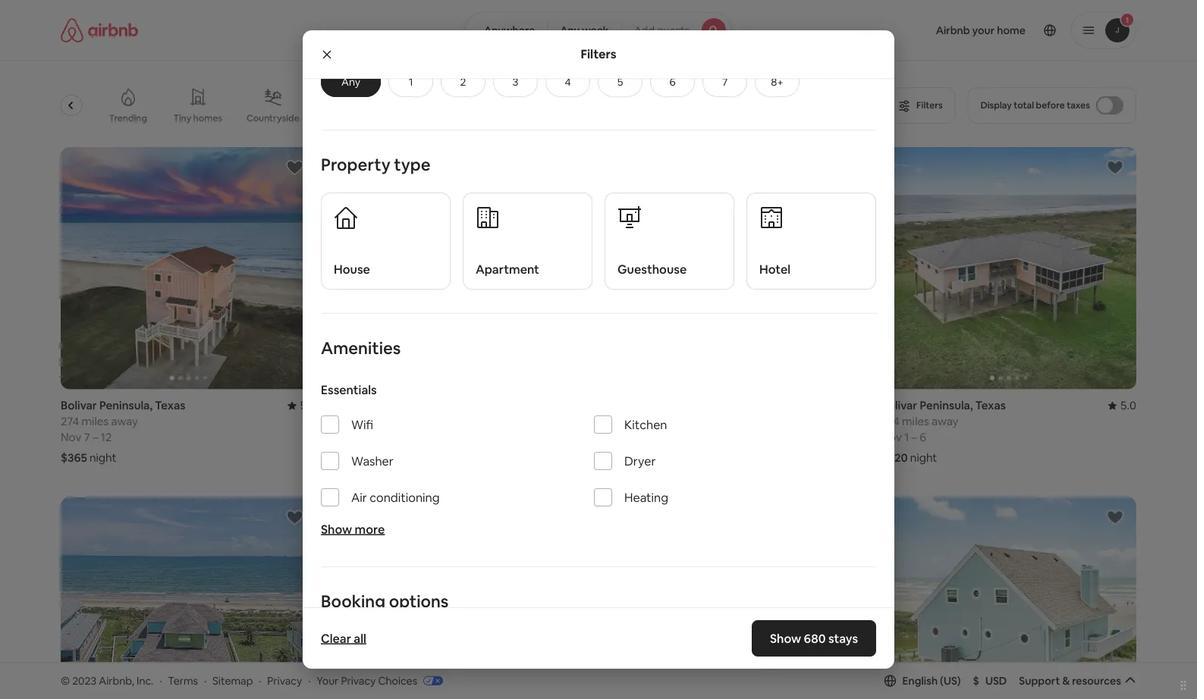 Task type: vqa. For each thing, say whether or not it's contained in the screenshot.
Which
no



Task type: describe. For each thing, give the bounding box(es) containing it.
house button
[[321, 193, 451, 290]]

7 button
[[703, 67, 747, 97]]

any week button
[[547, 12, 622, 49]]

2 privacy from the left
[[341, 674, 376, 688]]

show for show 680 stays
[[770, 631, 801, 646]]

6 button
[[650, 67, 695, 97]]

night inside 283 miles away nov 12 – 17 $244 night
[[637, 451, 664, 466]]

support
[[1019, 674, 1060, 688]]

show map button
[[548, 596, 649, 632]]

texas for bolivar peninsula, texas 274 miles away nov 7 – 12 $365 night
[[155, 398, 185, 413]]

5
[[617, 75, 623, 89]]

add
[[634, 24, 655, 37]]

show 680 stays link
[[752, 621, 876, 657]]

1 button
[[388, 67, 433, 97]]

stays
[[828, 631, 858, 646]]

display
[[981, 99, 1012, 111]]

5.0 for bolivar peninsula, texas 274 miles away nov 1 – 6 $320 night
[[1120, 398, 1136, 413]]

miles for nov 7 – 12
[[82, 414, 109, 429]]

add to wishlist: galveston, texas image
[[1106, 509, 1124, 527]]

– inside the bolivar peninsula, texas 274 miles away nov 1 – 6 $320 night
[[912, 430, 917, 445]]

anywhere button
[[465, 12, 548, 49]]

privacy link
[[267, 674, 302, 688]]

conditioning
[[370, 490, 440, 505]]

profile element
[[750, 0, 1136, 61]]

nov inside the bolivar peninsula, texas 274 miles away nov 7 – 12 $365 night
[[61, 430, 81, 445]]

any for any week
[[560, 24, 580, 37]]

2023
[[72, 674, 96, 688]]

283 miles away nov 12 – 17 $244 night
[[608, 414, 686, 466]]

more
[[355, 522, 385, 537]]

show more
[[321, 522, 385, 537]]

4
[[565, 75, 571, 89]]

8+ element
[[771, 75, 784, 89]]

beachfront
[[35, 112, 83, 124]]

1 inside button
[[409, 75, 413, 89]]

1 privacy from the left
[[267, 674, 302, 688]]

apartment button
[[463, 193, 592, 290]]

total
[[1014, 99, 1034, 111]]

airbnb,
[[99, 674, 134, 688]]

show for show more
[[321, 522, 352, 537]]

$ usd
[[973, 674, 1007, 688]]

2 add to wishlist: bolivar peninsula, texas image from the top
[[286, 509, 304, 527]]

274 for nov 1 – 6
[[881, 414, 900, 429]]

pirates
[[334, 414, 370, 429]]

add guests button
[[621, 12, 732, 49]]

inc.
[[137, 674, 153, 688]]

house
[[334, 261, 370, 277]]

guesthouse
[[618, 261, 687, 277]]

filters dialog
[[303, 0, 894, 699]]

any button
[[321, 67, 381, 97]]

support & resources button
[[1019, 674, 1136, 688]]

english (us)
[[902, 674, 961, 688]]

3 · from the left
[[259, 674, 261, 688]]

peninsula, for nov 1 – 6
[[920, 398, 973, 413]]

essentials
[[321, 382, 377, 398]]

6 inside the bolivar peninsula, texas 274 miles away nov 1 – 6 $320 night
[[920, 430, 926, 445]]

support & resources
[[1019, 674, 1121, 688]]

© 2023 airbnb, inc. ·
[[61, 674, 162, 688]]

12 inside 283 miles away nov 12 – 17 $244 night
[[631, 430, 642, 445]]

bolivar for bolivar peninsula, texas 274 miles away nov 7 – 12 $365 night
[[61, 398, 97, 413]]

dryer
[[624, 453, 656, 469]]

any week
[[560, 24, 609, 37]]

bolivar peninsula, texas 274 miles away nov 1 – 6 $320 night
[[881, 398, 1006, 466]]

air
[[351, 490, 367, 505]]

display total before taxes button
[[968, 87, 1136, 124]]

peninsula, for nov 7 – 12
[[99, 398, 153, 413]]

heating
[[624, 490, 668, 505]]

map
[[593, 607, 615, 621]]

texas inside the galveston, texas pirates beach nov 1 – 6 $581 night
[[394, 398, 424, 413]]

5.0 out of 5 average rating image for bolivar peninsula, texas 274 miles away nov 7 – 12 $365 night
[[288, 398, 316, 413]]

none search field containing anywhere
[[465, 12, 732, 49]]

washer
[[351, 453, 394, 469]]

sitemap link
[[212, 674, 253, 688]]

night inside the galveston, texas pirates beach nov 1 – 6 $581 night
[[361, 451, 388, 466]]

guests
[[657, 24, 690, 37]]

6 inside the galveston, texas pirates beach nov 1 – 6 $581 night
[[373, 430, 379, 445]]

choices
[[378, 674, 417, 688]]

show more button
[[321, 522, 385, 537]]

5.0 out of 5 average rating image for bolivar peninsula, texas 274 miles away nov 1 – 6 $320 night
[[1108, 398, 1136, 413]]

show 680 stays
[[770, 631, 858, 646]]

property
[[321, 153, 390, 175]]

©
[[61, 674, 70, 688]]

hotel
[[759, 261, 791, 277]]

3 button
[[493, 67, 538, 97]]

options
[[389, 591, 449, 612]]

3
[[513, 75, 519, 89]]

anywhere
[[484, 24, 535, 37]]

2
[[460, 75, 466, 89]]

guesthouse button
[[605, 193, 734, 290]]

terms
[[168, 674, 198, 688]]

countryside
[[247, 112, 300, 124]]

usd
[[985, 674, 1007, 688]]

your privacy choices link
[[317, 674, 443, 689]]



Task type: locate. For each thing, give the bounding box(es) containing it.
any for any
[[341, 75, 360, 89]]

privacy right your
[[341, 674, 376, 688]]

0 horizontal spatial 5.0 out of 5 average rating image
[[288, 398, 316, 413]]

4 night from the left
[[910, 451, 937, 466]]

1 vertical spatial 7
[[84, 430, 90, 445]]

274 inside the bolivar peninsula, texas 274 miles away nov 7 – 12 $365 night
[[61, 414, 79, 429]]

nov up '$320'
[[881, 430, 902, 445]]

17
[[653, 430, 664, 445]]

1 horizontal spatial texas
[[394, 398, 424, 413]]

2 vertical spatial show
[[770, 631, 801, 646]]

3 texas from the left
[[975, 398, 1006, 413]]

1 texas from the left
[[155, 398, 185, 413]]

texas for bolivar peninsula, texas 274 miles away nov 1 – 6 $320 night
[[975, 398, 1006, 413]]

sitemap
[[212, 674, 253, 688]]

privacy
[[267, 674, 302, 688], [341, 674, 376, 688]]

terms link
[[168, 674, 198, 688]]

· right 'terms' link
[[204, 674, 207, 688]]

week
[[582, 24, 609, 37]]

–
[[93, 430, 98, 445], [365, 430, 370, 445], [644, 430, 650, 445], [912, 430, 917, 445]]

away inside the bolivar peninsula, texas 274 miles away nov 1 – 6 $320 night
[[932, 414, 958, 429]]

1 left the 2
[[409, 75, 413, 89]]

1 away from the left
[[111, 414, 138, 429]]

miles
[[82, 414, 109, 429], [630, 414, 657, 429], [902, 414, 929, 429]]

away inside 283 miles away nov 12 – 17 $244 night
[[659, 414, 686, 429]]

any left 1 button
[[341, 75, 360, 89]]

0 horizontal spatial any
[[341, 75, 360, 89]]

show
[[321, 522, 352, 537], [563, 607, 591, 621], [770, 631, 801, 646]]

0 vertical spatial any
[[560, 24, 580, 37]]

booking
[[321, 591, 385, 612]]

hotel button
[[746, 193, 876, 290]]

away for nov 7 – 12
[[111, 414, 138, 429]]

1 horizontal spatial privacy
[[341, 674, 376, 688]]

away
[[111, 414, 138, 429], [659, 414, 686, 429], [932, 414, 958, 429]]

680
[[804, 631, 826, 646]]

7 inside button
[[722, 75, 728, 89]]

·
[[159, 674, 162, 688], [204, 674, 207, 688], [259, 674, 261, 688], [308, 674, 311, 688]]

bolivar peninsula, texas 274 miles away nov 7 – 12 $365 night
[[61, 398, 185, 466]]

add to wishlist: bolivar peninsula, texas image
[[1106, 159, 1124, 177]]

274 inside the bolivar peninsula, texas 274 miles away nov 1 – 6 $320 night
[[881, 414, 900, 429]]

any
[[560, 24, 580, 37], [341, 75, 360, 89]]

away inside the bolivar peninsula, texas 274 miles away nov 7 – 12 $365 night
[[111, 414, 138, 429]]

1 nov from the left
[[61, 430, 81, 445]]

$244
[[608, 451, 634, 466]]

show inside "link"
[[770, 631, 801, 646]]

274 for nov 7 – 12
[[61, 414, 79, 429]]

air conditioning
[[351, 490, 440, 505]]

0 horizontal spatial 12
[[101, 430, 112, 445]]

2 away from the left
[[659, 414, 686, 429]]

any left the week
[[560, 24, 580, 37]]

1 horizontal spatial 6
[[669, 75, 676, 89]]

add to wishlist: bolivar peninsula, texas image left "show more"
[[286, 509, 304, 527]]

show left 680
[[770, 631, 801, 646]]

1 down the "pirates"
[[357, 430, 362, 445]]

beach
[[372, 414, 404, 429]]

miles for nov 1 – 6
[[902, 414, 929, 429]]

2 miles from the left
[[630, 414, 657, 429]]

tiny homes
[[174, 112, 223, 124]]

8+
[[771, 75, 784, 89]]

nov inside 283 miles away nov 12 – 17 $244 night
[[608, 430, 628, 445]]

3 nov from the left
[[608, 430, 628, 445]]

miles inside the bolivar peninsula, texas 274 miles away nov 1 – 6 $320 night
[[902, 414, 929, 429]]

5.0 out of 5 average rating image
[[288, 398, 316, 413], [1108, 398, 1136, 413]]

3 miles from the left
[[902, 414, 929, 429]]

kitchen
[[624, 417, 667, 432]]

any element
[[337, 75, 365, 89]]

6 inside 6 button
[[669, 75, 676, 89]]

show for show map
[[563, 607, 591, 621]]

2 peninsula, from the left
[[920, 398, 973, 413]]

2 night from the left
[[361, 451, 388, 466]]

peninsula, inside the bolivar peninsula, texas 274 miles away nov 1 – 6 $320 night
[[920, 398, 973, 413]]

1 horizontal spatial 274
[[881, 414, 900, 429]]

resources
[[1072, 674, 1121, 688]]

1 up '$320'
[[904, 430, 909, 445]]

add to wishlist: bolivar peninsula, texas image
[[286, 159, 304, 177], [286, 509, 304, 527]]

bolivar
[[61, 398, 97, 413], [881, 398, 917, 413]]

miles up $365
[[82, 414, 109, 429]]

0 horizontal spatial 6
[[373, 430, 379, 445]]

bolivar up $365
[[61, 398, 97, 413]]

0 horizontal spatial 5.0
[[300, 398, 316, 413]]

2 horizontal spatial 1
[[904, 430, 909, 445]]

2 texas from the left
[[394, 398, 424, 413]]

2 12 from the left
[[631, 430, 642, 445]]

show left the more
[[321, 522, 352, 537]]

tiny
[[174, 112, 192, 124]]

$581
[[334, 451, 359, 466]]

night down 17
[[637, 451, 664, 466]]

clear
[[321, 631, 351, 646]]

2 bolivar from the left
[[881, 398, 917, 413]]

5.0 for bolivar peninsula, texas 274 miles away nov 7 – 12 $365 night
[[300, 398, 316, 413]]

english (us) button
[[884, 674, 961, 688]]

2 horizontal spatial show
[[770, 631, 801, 646]]

night inside the bolivar peninsula, texas 274 miles away nov 1 – 6 $320 night
[[910, 451, 937, 466]]

miles up 17
[[630, 414, 657, 429]]

12
[[101, 430, 112, 445], [631, 430, 642, 445]]

1 horizontal spatial 5.0 out of 5 average rating image
[[1108, 398, 1136, 413]]

galveston, texas pirates beach nov 1 – 6 $581 night
[[334, 398, 424, 466]]

peninsula,
[[99, 398, 153, 413], [920, 398, 973, 413]]

0 horizontal spatial away
[[111, 414, 138, 429]]

7 up $365
[[84, 430, 90, 445]]

nov up $365
[[61, 430, 81, 445]]

2 5.0 out of 5 average rating image from the left
[[1108, 398, 1136, 413]]

apartment
[[476, 261, 539, 277]]

show inside button
[[563, 607, 591, 621]]

0 horizontal spatial miles
[[82, 414, 109, 429]]

nov down the "pirates"
[[334, 430, 355, 445]]

&
[[1062, 674, 1070, 688]]

1 inside the galveston, texas pirates beach nov 1 – 6 $581 night
[[357, 430, 362, 445]]

(us)
[[940, 674, 961, 688]]

texas inside the bolivar peninsula, texas 274 miles away nov 1 – 6 $320 night
[[975, 398, 1006, 413]]

nov inside the bolivar peninsula, texas 274 miles away nov 1 – 6 $320 night
[[881, 430, 902, 445]]

1 night from the left
[[89, 451, 116, 466]]

1 horizontal spatial 1
[[409, 75, 413, 89]]

amenities
[[321, 337, 401, 359]]

1 horizontal spatial bolivar
[[881, 398, 917, 413]]

1 · from the left
[[159, 674, 162, 688]]

– inside the galveston, texas pirates beach nov 1 – 6 $581 night
[[365, 430, 370, 445]]

5 button
[[598, 67, 643, 97]]

3 night from the left
[[637, 451, 664, 466]]

2 5.0 from the left
[[1120, 398, 1136, 413]]

peninsula, inside the bolivar peninsula, texas 274 miles away nov 7 – 12 $365 night
[[99, 398, 153, 413]]

night
[[89, 451, 116, 466], [361, 451, 388, 466], [637, 451, 664, 466], [910, 451, 937, 466]]

1 horizontal spatial show
[[563, 607, 591, 621]]

3 away from the left
[[932, 414, 958, 429]]

privacy left your
[[267, 674, 302, 688]]

night right '$320'
[[910, 451, 937, 466]]

nov down 283
[[608, 430, 628, 445]]

12 inside the bolivar peninsula, texas 274 miles away nov 7 – 12 $365 night
[[101, 430, 112, 445]]

– inside the bolivar peninsula, texas 274 miles away nov 7 – 12 $365 night
[[93, 430, 98, 445]]

1 horizontal spatial 12
[[631, 430, 642, 445]]

0 horizontal spatial texas
[[155, 398, 185, 413]]

2 horizontal spatial miles
[[902, 414, 929, 429]]

0 vertical spatial 7
[[722, 75, 728, 89]]

3 – from the left
[[644, 430, 650, 445]]

before
[[1036, 99, 1065, 111]]

1 add to wishlist: bolivar peninsula, texas image from the top
[[286, 159, 304, 177]]

0 horizontal spatial 1
[[357, 430, 362, 445]]

night right "$581"
[[361, 451, 388, 466]]

bolivar inside the bolivar peninsula, texas 274 miles away nov 1 – 6 $320 night
[[881, 398, 917, 413]]

0 horizontal spatial bolivar
[[61, 398, 97, 413]]

· left privacy link
[[259, 674, 261, 688]]

bolivar up '$320'
[[881, 398, 917, 413]]

274 up '$320'
[[881, 414, 900, 429]]

1 vertical spatial any
[[341, 75, 360, 89]]

7 left 8+ element
[[722, 75, 728, 89]]

group containing beachfront
[[35, 76, 876, 135]]

property type
[[321, 153, 431, 175]]

show left map
[[563, 607, 591, 621]]

1 274 from the left
[[61, 414, 79, 429]]

7
[[722, 75, 728, 89], [84, 430, 90, 445]]

taxes
[[1067, 99, 1090, 111]]

1 12 from the left
[[101, 430, 112, 445]]

your privacy choices
[[317, 674, 417, 688]]

1 bolivar from the left
[[61, 398, 97, 413]]

1 horizontal spatial away
[[659, 414, 686, 429]]

miles inside 283 miles away nov 12 – 17 $244 night
[[630, 414, 657, 429]]

0 vertical spatial add to wishlist: bolivar peninsula, texas image
[[286, 159, 304, 177]]

1 horizontal spatial 5.0
[[1120, 398, 1136, 413]]

0 horizontal spatial privacy
[[267, 674, 302, 688]]

2 horizontal spatial 6
[[920, 430, 926, 445]]

4 button
[[545, 67, 590, 97]]

4 nov from the left
[[881, 430, 902, 445]]

miles inside the bolivar peninsula, texas 274 miles away nov 7 – 12 $365 night
[[82, 414, 109, 429]]

None search field
[[465, 12, 732, 49]]

1 5.0 out of 5 average rating image from the left
[[288, 398, 316, 413]]

0 vertical spatial show
[[321, 522, 352, 537]]

your
[[317, 674, 339, 688]]

terms · sitemap · privacy
[[168, 674, 302, 688]]

display total before taxes
[[981, 99, 1090, 111]]

1 vertical spatial show
[[563, 607, 591, 621]]

283
[[608, 414, 627, 429]]

bolivar inside the bolivar peninsula, texas 274 miles away nov 7 – 12 $365 night
[[61, 398, 97, 413]]

4 – from the left
[[912, 430, 917, 445]]

1 horizontal spatial 7
[[722, 75, 728, 89]]

$365
[[61, 451, 87, 466]]

1 – from the left
[[93, 430, 98, 445]]

wifi
[[351, 417, 373, 432]]

homes
[[194, 112, 223, 124]]

274 up $365
[[61, 414, 79, 429]]

1 horizontal spatial peninsula,
[[920, 398, 973, 413]]

1 peninsula, from the left
[[99, 398, 153, 413]]

show map
[[563, 607, 615, 621]]

bolivar for bolivar peninsula, texas 274 miles away nov 1 – 6 $320 night
[[881, 398, 917, 413]]

clear all button
[[313, 624, 374, 654]]

away for nov 1 – 6
[[932, 414, 958, 429]]

2 horizontal spatial texas
[[975, 398, 1006, 413]]

trending
[[109, 112, 147, 124]]

type
[[394, 153, 431, 175]]

add to wishlist: bolivar peninsula, texas image down the countryside
[[286, 159, 304, 177]]

all
[[354, 631, 366, 646]]

$320
[[881, 451, 908, 466]]

filters
[[581, 46, 616, 62]]

2 – from the left
[[365, 430, 370, 445]]

nov inside the galveston, texas pirates beach nov 1 – 6 $581 night
[[334, 430, 355, 445]]

booking options
[[321, 591, 449, 612]]

1 horizontal spatial any
[[560, 24, 580, 37]]

1 horizontal spatial miles
[[630, 414, 657, 429]]

1 inside the bolivar peninsula, texas 274 miles away nov 1 – 6 $320 night
[[904, 430, 909, 445]]

· left your
[[308, 674, 311, 688]]

add guests
[[634, 24, 690, 37]]

1 miles from the left
[[82, 414, 109, 429]]

7 inside the bolivar peninsula, texas 274 miles away nov 7 – 12 $365 night
[[84, 430, 90, 445]]

any inside button
[[341, 75, 360, 89]]

group
[[35, 76, 876, 135], [61, 147, 316, 390], [334, 147, 589, 390], [608, 147, 863, 390], [881, 147, 1136, 390], [61, 497, 316, 699], [334, 497, 589, 699], [608, 497, 863, 699], [881, 497, 1136, 699]]

miles up '$320'
[[902, 414, 929, 429]]

4 · from the left
[[308, 674, 311, 688]]

1 5.0 from the left
[[300, 398, 316, 413]]

texas inside the bolivar peninsula, texas 274 miles away nov 7 – 12 $365 night
[[155, 398, 185, 413]]

2 horizontal spatial away
[[932, 414, 958, 429]]

1
[[409, 75, 413, 89], [357, 430, 362, 445], [904, 430, 909, 445]]

night inside the bolivar peninsula, texas 274 miles away nov 7 – 12 $365 night
[[89, 451, 116, 466]]

0 horizontal spatial 7
[[84, 430, 90, 445]]

2 274 from the left
[[881, 414, 900, 429]]

galveston,
[[334, 398, 392, 413]]

· right inc.
[[159, 674, 162, 688]]

2 · from the left
[[204, 674, 207, 688]]

– inside 283 miles away nov 12 – 17 $244 night
[[644, 430, 650, 445]]

0 horizontal spatial show
[[321, 522, 352, 537]]

0 horizontal spatial peninsula,
[[99, 398, 153, 413]]

1 vertical spatial add to wishlist: bolivar peninsula, texas image
[[286, 509, 304, 527]]

2 nov from the left
[[334, 430, 355, 445]]

0 horizontal spatial 274
[[61, 414, 79, 429]]

night right $365
[[89, 451, 116, 466]]

any inside button
[[560, 24, 580, 37]]



